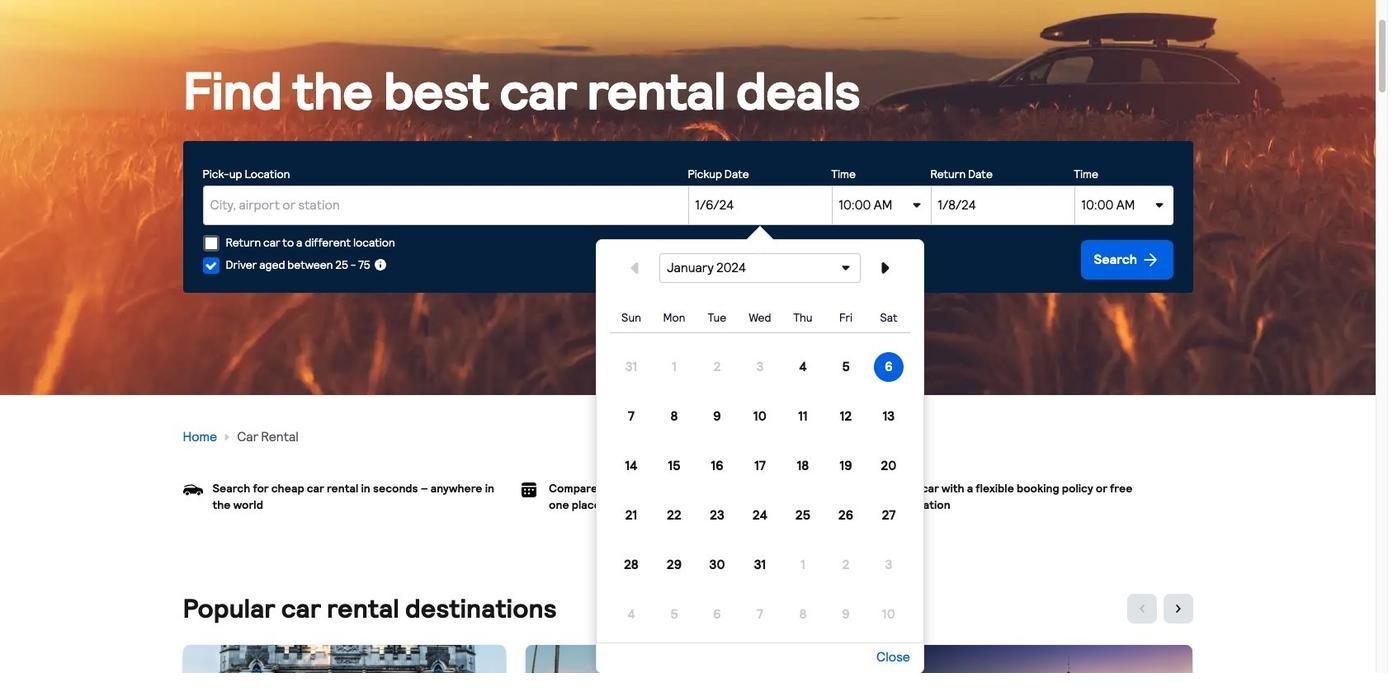 Task type: locate. For each thing, give the bounding box(es) containing it.
dialog
[[596, 226, 924, 673]]

rtl support__zdywm image
[[221, 431, 234, 444], [1135, 602, 1148, 616], [1172, 602, 1185, 616]]

None field
[[203, 185, 688, 225]]

Return car to a different location checkbox
[[203, 235, 219, 251]]

0 horizontal spatial rtl support__zdywm image
[[221, 431, 234, 444]]

info__yzdkm image
[[374, 258, 387, 272]]

Driver aged between 25 - 75 checkbox
[[203, 257, 219, 274]]



Task type: describe. For each thing, give the bounding box(es) containing it.
1 horizontal spatial rtl support__zdywm image
[[1135, 602, 1148, 616]]

rtl support__zdywm image
[[1140, 250, 1160, 270]]

1/9/24 text field
[[931, 185, 1074, 225]]

City, airport or station text field
[[203, 185, 688, 225]]

2 horizontal spatial rtl support__zdywm image
[[1172, 602, 1185, 616]]

1/7/24 text field
[[688, 185, 832, 225]]



Task type: vqa. For each thing, say whether or not it's contained in the screenshot.
Explore Everywhere element on the bottom of page
no



